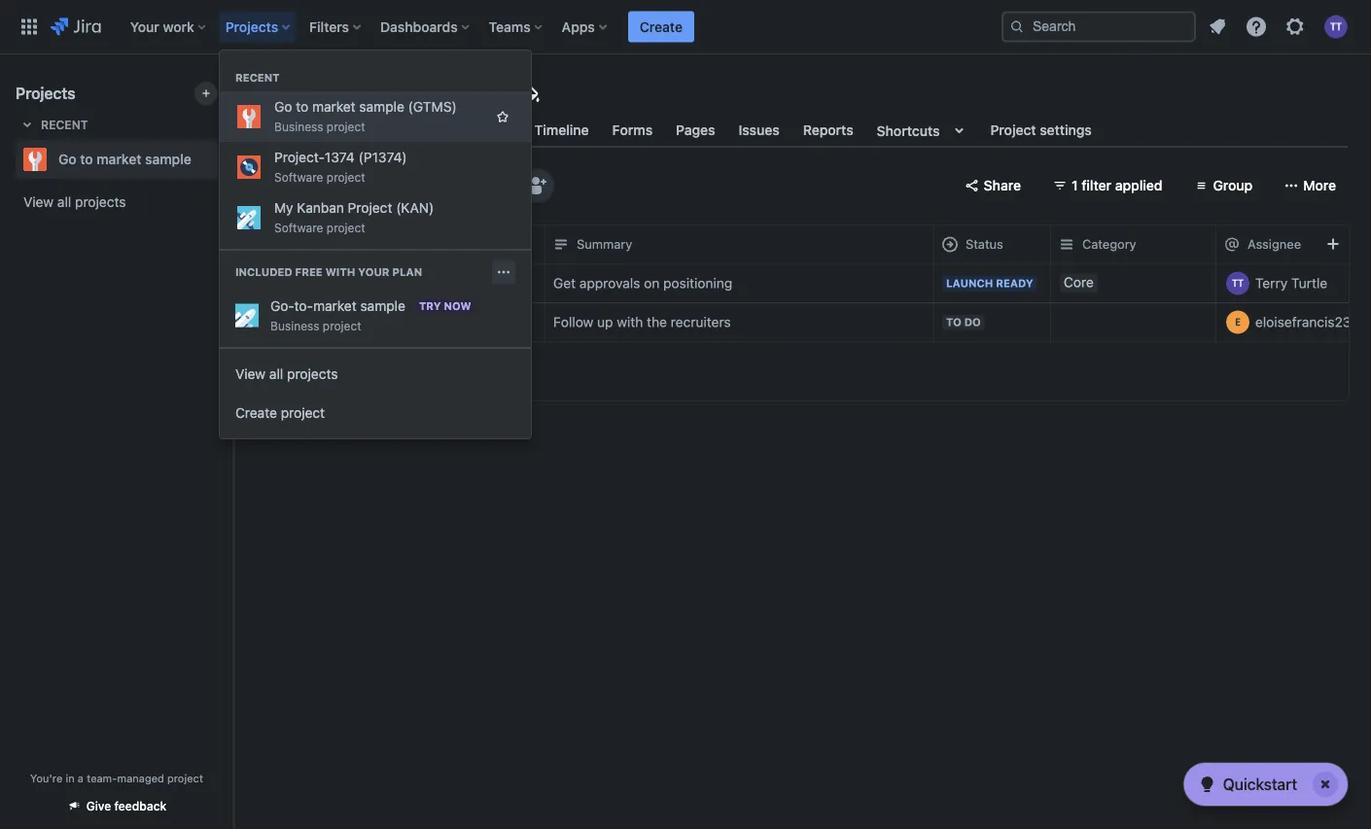 Task type: locate. For each thing, give the bounding box(es) containing it.
1 horizontal spatial view all projects link
[[220, 355, 531, 394]]

projects button
[[220, 11, 298, 42]]

2 horizontal spatial to
[[331, 80, 351, 107]]

1 horizontal spatial view
[[235, 366, 266, 382]]

banner
[[0, 0, 1371, 54]]

1 vertical spatial project
[[348, 200, 392, 216]]

gtms- up "now"
[[437, 275, 482, 291]]

software
[[274, 170, 323, 184], [274, 221, 323, 234]]

tab list
[[245, 113, 1359, 148]]

1 horizontal spatial go
[[274, 99, 292, 115]]

gtms- down "now"
[[452, 314, 498, 330]]

gtms- inside gtms-23 link
[[452, 314, 498, 330]]

projects down business project
[[287, 366, 338, 382]]

follow up with the recruiters
[[553, 314, 731, 330]]

recent right collapse recent projects image
[[41, 118, 88, 131]]

1 horizontal spatial summary
[[577, 237, 632, 252]]

issues link
[[735, 113, 784, 148]]

project down go-to-market sample
[[323, 319, 361, 333]]

project inside go to market sample (gtms) business project
[[327, 120, 365, 133]]

projects
[[225, 18, 278, 35], [16, 84, 75, 103]]

view all projects link down 'go to market sample' link
[[16, 185, 218, 220]]

0 horizontal spatial go to market sample
[[58, 151, 191, 167]]

notifications image
[[1206, 15, 1229, 38]]

jira image
[[51, 15, 101, 38], [51, 15, 101, 38]]

1 horizontal spatial to
[[296, 99, 308, 115]]

1 vertical spatial projects
[[287, 366, 338, 382]]

up
[[597, 314, 613, 330]]

gtms-23 link
[[452, 313, 515, 332]]

view all projects link down sub task image
[[220, 355, 531, 394]]

Search field
[[1002, 11, 1196, 42]]

give
[[86, 800, 111, 813]]

more
[[1303, 177, 1336, 194]]

project
[[990, 122, 1036, 138], [348, 200, 392, 216]]

create project button
[[220, 394, 531, 433]]

1 vertical spatial go to market sample
[[58, 151, 191, 167]]

project up type
[[327, 221, 365, 234]]

timeline link
[[531, 113, 593, 148]]

project right managed
[[167, 772, 203, 785]]

0 vertical spatial go to market sample
[[296, 80, 508, 107]]

0 horizontal spatial view
[[23, 194, 54, 210]]

apps
[[562, 18, 595, 35]]

0 vertical spatial projects
[[225, 18, 278, 35]]

get
[[553, 275, 576, 291]]

23
[[498, 314, 515, 330]]

your work button
[[124, 11, 214, 42]]

search image
[[1009, 19, 1025, 35]]

gtms- inside the gtms-2 "link"
[[437, 275, 482, 291]]

1 vertical spatial gtms-
[[452, 314, 498, 330]]

view all projects link
[[16, 185, 218, 220], [220, 355, 531, 394]]

0 vertical spatial all
[[57, 194, 71, 210]]

0 vertical spatial summary
[[261, 122, 322, 138]]

set background color image
[[520, 82, 543, 105]]

project down business project
[[281, 405, 325, 421]]

1 vertical spatial create
[[299, 370, 341, 387]]

add to starred image
[[212, 148, 235, 171]]

project down '1374' at the top
[[327, 170, 365, 184]]

1 vertical spatial view all projects link
[[220, 355, 531, 394]]

get approvals on positioning
[[553, 275, 732, 291]]

0 vertical spatial create
[[640, 18, 683, 35]]

1 filter applied
[[1072, 177, 1163, 194]]

1 vertical spatial projects
[[16, 84, 75, 103]]

view all projects for the right view all projects link
[[235, 366, 338, 382]]

more button
[[1272, 170, 1348, 201]]

1 horizontal spatial recent
[[235, 71, 280, 84]]

1 horizontal spatial projects
[[287, 366, 338, 382]]

projects up sidebar navigation icon
[[225, 18, 278, 35]]

0 horizontal spatial projects
[[16, 84, 75, 103]]

2 horizontal spatial go
[[296, 80, 326, 107]]

0 vertical spatial software
[[274, 170, 323, 184]]

1 software from the top
[[274, 170, 323, 184]]

1 row from the top
[[258, 225, 1371, 265]]

0 horizontal spatial summary
[[261, 122, 322, 138]]

0 horizontal spatial projects
[[75, 194, 126, 210]]

0 vertical spatial create button
[[628, 11, 694, 42]]

1 vertical spatial recent
[[41, 118, 88, 131]]

view up create project
[[235, 366, 266, 382]]

settings image
[[1284, 15, 1307, 38]]

market
[[356, 80, 428, 107], [312, 99, 356, 115], [97, 151, 141, 167], [313, 298, 357, 314]]

project
[[327, 120, 365, 133], [327, 170, 365, 184], [327, 221, 365, 234], [323, 319, 361, 333], [281, 405, 325, 421], [167, 772, 203, 785]]

business project
[[270, 319, 361, 333]]

0 vertical spatial business
[[274, 120, 323, 133]]

1 vertical spatial business
[[270, 319, 319, 333]]

your profile and settings image
[[1324, 15, 1348, 38]]

to-
[[294, 298, 313, 314]]

view all projects
[[23, 194, 126, 210], [235, 366, 338, 382]]

list
[[407, 122, 430, 138]]

1 vertical spatial summary
[[577, 237, 632, 252]]

calendar
[[453, 122, 511, 138]]

add people image
[[525, 174, 548, 197]]

terry turtle
[[1255, 275, 1328, 291]]

my kanban project (kan) software project
[[274, 200, 434, 234]]

0 horizontal spatial project
[[348, 200, 392, 216]]

project left settings
[[990, 122, 1036, 138]]

terry
[[1255, 275, 1288, 291]]

go to market sample link
[[16, 140, 210, 179]]

projects up collapse recent projects image
[[16, 84, 75, 103]]

go to market sample
[[296, 80, 508, 107], [58, 151, 191, 167]]

view all projects down 'go to market sample' link
[[23, 194, 126, 210]]

shortcuts
[[877, 122, 940, 138]]

projects down 'go to market sample' link
[[75, 194, 126, 210]]

2 horizontal spatial create
[[640, 18, 683, 35]]

1 vertical spatial view
[[235, 366, 266, 382]]

0 vertical spatial project
[[990, 122, 1036, 138]]

create inside primary "element"
[[640, 18, 683, 35]]

0 vertical spatial view all projects link
[[16, 185, 218, 220]]

summary link
[[257, 113, 326, 148]]

2 row from the top
[[258, 264, 1371, 303]]

sample up board
[[359, 99, 404, 115]]

teams
[[489, 18, 531, 35]]

share button
[[953, 170, 1033, 201]]

view down collapse recent projects image
[[23, 194, 54, 210]]

0 horizontal spatial recent
[[41, 118, 88, 131]]

filters button
[[304, 11, 369, 42]]

sample up 'calendar'
[[433, 80, 508, 107]]

table
[[258, 225, 1371, 357]]

view
[[23, 194, 54, 210], [235, 366, 266, 382]]

software down the my
[[274, 221, 323, 234]]

dismiss quickstart image
[[1310, 769, 1341, 800]]

teams button
[[483, 11, 550, 42]]

1 vertical spatial all
[[269, 366, 283, 382]]

summary up "approvals"
[[577, 237, 632, 252]]

1 horizontal spatial go to market sample
[[296, 80, 508, 107]]

view all projects up create project
[[235, 366, 338, 382]]

assignee
[[1248, 237, 1301, 252]]

board link
[[341, 113, 387, 148]]

help image
[[1245, 15, 1268, 38]]

all up create project
[[269, 366, 283, 382]]

business up 'project-'
[[274, 120, 323, 133]]

filter
[[1082, 177, 1112, 194]]

to inside 'go to market sample' link
[[80, 151, 93, 167]]

0 vertical spatial view
[[23, 194, 54, 210]]

project up '1374' at the top
[[327, 120, 365, 133]]

row containing gtms-23
[[258, 302, 1371, 342]]

sample up sub task image
[[360, 298, 405, 314]]

team-
[[87, 772, 117, 785]]

go-
[[270, 298, 294, 314]]

0 vertical spatial projects
[[75, 194, 126, 210]]

turtle
[[1291, 275, 1328, 291]]

recruiters
[[671, 314, 731, 330]]

launch ready
[[946, 277, 1033, 290]]

now
[[444, 300, 471, 313]]

0 vertical spatial recent
[[235, 71, 280, 84]]

2 vertical spatial create
[[235, 405, 277, 421]]

1 horizontal spatial projects
[[225, 18, 278, 35]]

1 vertical spatial software
[[274, 221, 323, 234]]

row
[[258, 225, 1371, 265], [258, 264, 1371, 303], [258, 302, 1371, 342]]

appswitcher icon image
[[18, 15, 41, 38]]

project up type
[[348, 200, 392, 216]]

0 horizontal spatial all
[[57, 194, 71, 210]]

dashboards button
[[374, 11, 477, 42]]

1 horizontal spatial view all projects
[[235, 366, 338, 382]]

1 horizontal spatial all
[[269, 366, 283, 382]]

to inside go to market sample (gtms) business project
[[296, 99, 308, 115]]

sample inside go to market sample (gtms) business project
[[359, 99, 404, 115]]

0 vertical spatial view all projects
[[23, 194, 126, 210]]

dashboards
[[380, 18, 458, 35]]

project inside my kanban project (kan) software project
[[327, 221, 365, 234]]

0 vertical spatial gtms-
[[437, 275, 482, 291]]

software down 'project-'
[[274, 170, 323, 184]]

sample
[[433, 80, 508, 107], [359, 99, 404, 115], [145, 151, 191, 167], [360, 298, 405, 314]]

shortcuts button
[[873, 113, 975, 148]]

banner containing your work
[[0, 0, 1371, 54]]

1 filter applied button
[[1041, 170, 1174, 201]]

summary
[[261, 122, 322, 138], [577, 237, 632, 252]]

project inside go-to-market sample group
[[323, 319, 361, 333]]

0 horizontal spatial view all projects
[[23, 194, 126, 210]]

the
[[647, 314, 667, 330]]

all down 'go to market sample' link
[[57, 194, 71, 210]]

go to market sample (gtms) business project
[[274, 99, 457, 133]]

view for leftmost view all projects link
[[23, 194, 54, 210]]

3 row from the top
[[258, 302, 1371, 342]]

1 vertical spatial view all projects
[[235, 366, 338, 382]]

all for the right view all projects link
[[269, 366, 283, 382]]

recent down projects popup button
[[235, 71, 280, 84]]

issues
[[739, 122, 780, 138]]

sample inside group
[[360, 298, 405, 314]]

2 software from the top
[[274, 221, 323, 234]]

status
[[966, 237, 1003, 252]]

forms link
[[608, 113, 657, 148]]

go inside go to market sample (gtms) business project
[[274, 99, 292, 115]]

0 horizontal spatial to
[[80, 151, 93, 167]]

2
[[482, 275, 490, 291]]

business down to-
[[270, 319, 319, 333]]

summary up 'project-'
[[261, 122, 322, 138]]

(kan)
[[396, 200, 434, 216]]

0 horizontal spatial create
[[235, 405, 277, 421]]

recent
[[235, 71, 280, 84], [41, 118, 88, 131]]

1 vertical spatial create button
[[258, 357, 1349, 401]]



Task type: describe. For each thing, give the bounding box(es) containing it.
star go to market sample (gtms) image
[[495, 109, 511, 124]]

go-to-market sample group
[[220, 249, 531, 347]]

project settings link
[[987, 113, 1096, 148]]

give feedback
[[86, 800, 167, 813]]

with
[[325, 266, 355, 279]]

project-1374 (p1374) software project
[[274, 149, 407, 184]]

give feedback button
[[55, 791, 178, 822]]

positioning
[[663, 275, 732, 291]]

business inside go-to-market sample group
[[270, 319, 319, 333]]

group button
[[1182, 170, 1264, 201]]

projects for the right view all projects link
[[287, 366, 338, 382]]

calendar link
[[449, 113, 515, 148]]

projects inside popup button
[[225, 18, 278, 35]]

(gtms)
[[408, 99, 457, 115]]

your work
[[130, 18, 194, 35]]

row containing core
[[258, 264, 1371, 303]]

approvals
[[579, 275, 640, 291]]

quickstart button
[[1184, 763, 1348, 806]]

reports link
[[799, 113, 857, 148]]

pages link
[[672, 113, 719, 148]]

task image
[[356, 276, 371, 291]]

launch
[[946, 277, 993, 290]]

business inside go to market sample (gtms) business project
[[274, 120, 323, 133]]

gtms-2 link
[[437, 274, 490, 293]]

Search list text field
[[259, 172, 406, 199]]

collapse recent projects image
[[16, 113, 39, 136]]

project inside my kanban project (kan) software project
[[348, 200, 392, 216]]

share
[[984, 177, 1021, 194]]

0 horizontal spatial view all projects link
[[16, 185, 218, 220]]

board
[[345, 122, 383, 138]]

projects for leftmost view all projects link
[[75, 194, 126, 210]]

with
[[617, 314, 643, 330]]

free
[[295, 266, 323, 279]]

create inside button
[[235, 405, 277, 421]]

you're
[[30, 772, 62, 785]]

gtms- for 2
[[437, 275, 482, 291]]

primary element
[[12, 0, 1002, 54]]

category
[[1082, 237, 1136, 252]]

pages
[[676, 122, 715, 138]]

applied
[[1115, 177, 1163, 194]]

sidebar navigation image
[[212, 78, 255, 117]]

a
[[78, 772, 84, 785]]

go-to-market sample
[[270, 298, 405, 314]]

work
[[163, 18, 194, 35]]

quickstart
[[1223, 776, 1297, 794]]

software inside my kanban project (kan) software project
[[274, 221, 323, 234]]

project settings
[[990, 122, 1092, 138]]

0 horizontal spatial go
[[58, 151, 76, 167]]

tab list containing list
[[245, 113, 1359, 148]]

1 horizontal spatial project
[[990, 122, 1036, 138]]

sub task image
[[356, 315, 371, 330]]

1 horizontal spatial create
[[299, 370, 341, 387]]

to do
[[946, 316, 981, 329]]

feedback
[[114, 800, 167, 813]]

create button inside primary "element"
[[628, 11, 694, 42]]

forms
[[612, 122, 653, 138]]

sample left add to starred icon at the left
[[145, 151, 191, 167]]

check image
[[1196, 773, 1219, 796]]

my
[[274, 200, 293, 216]]

ready
[[996, 277, 1033, 290]]

market inside group
[[313, 298, 357, 314]]

apps button
[[556, 11, 614, 42]]

1
[[1072, 177, 1078, 194]]

eloisefrancis23
[[1255, 314, 1351, 330]]

group
[[1213, 177, 1253, 194]]

timeline
[[534, 122, 589, 138]]

filters
[[309, 18, 349, 35]]

view for the right view all projects link
[[235, 366, 266, 382]]

all for leftmost view all projects link
[[57, 194, 71, 210]]

included free with your plan
[[235, 266, 422, 279]]

1374
[[325, 149, 355, 165]]

software inside project-1374 (p1374) software project
[[274, 170, 323, 184]]

create project
[[235, 405, 325, 421]]

do
[[964, 316, 981, 329]]

settings
[[1040, 122, 1092, 138]]

project inside project-1374 (p1374) software project
[[327, 170, 365, 184]]

type
[[356, 237, 385, 252]]

try
[[419, 300, 441, 313]]

your
[[358, 266, 389, 279]]

market inside go to market sample (gtms) business project
[[312, 99, 356, 115]]

core
[[1064, 274, 1094, 290]]

try now
[[419, 300, 471, 313]]

you're in a team-managed project
[[30, 772, 203, 785]]

to
[[946, 316, 962, 329]]

project inside button
[[281, 405, 325, 421]]

managed
[[117, 772, 164, 785]]

gtms-23
[[452, 314, 515, 330]]

kanban
[[297, 200, 344, 216]]

table containing core
[[258, 225, 1371, 357]]

more image
[[496, 265, 512, 280]]

gtms-2
[[437, 275, 490, 291]]

(p1374)
[[358, 149, 407, 165]]

view all projects for leftmost view all projects link
[[23, 194, 126, 210]]

in
[[66, 772, 75, 785]]

row containing type
[[258, 225, 1371, 265]]

create project image
[[198, 86, 214, 101]]

follow
[[553, 314, 593, 330]]

reports
[[803, 122, 853, 138]]

project-
[[274, 149, 325, 165]]

your
[[130, 18, 159, 35]]

gtms- for 23
[[452, 314, 498, 330]]



Task type: vqa. For each thing, say whether or not it's contained in the screenshot.
the leftmost task
no



